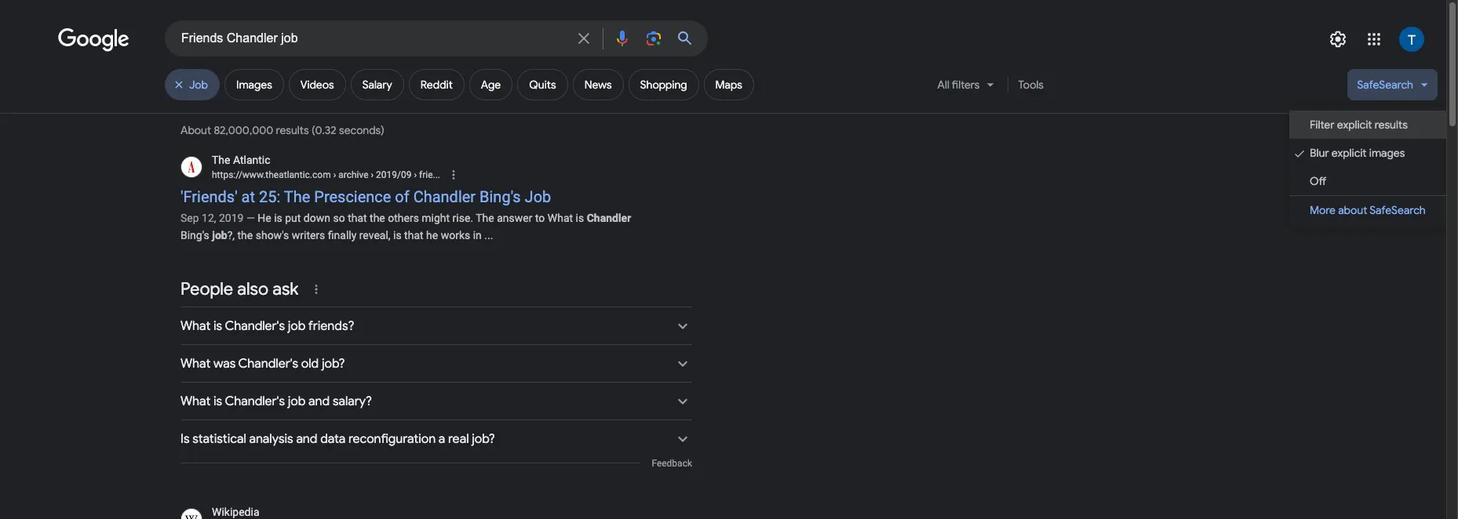 Task type: locate. For each thing, give the bounding box(es) containing it.
in ...
[[473, 229, 493, 241]]

bing's down sep
[[180, 229, 209, 241]]

tools
[[1018, 78, 1044, 92]]

shopping link
[[628, 69, 699, 100]]

1 vertical spatial job
[[525, 187, 551, 206]]

is right what
[[576, 212, 584, 224]]

2 horizontal spatial ›
[[414, 170, 417, 180]]

off
[[1310, 174, 1326, 188]]

1 horizontal spatial the
[[370, 212, 385, 224]]

0 vertical spatial explicit
[[1337, 118, 1372, 132]]

about
[[1338, 203, 1367, 217]]

put
[[285, 212, 301, 224]]

1 horizontal spatial ›
[[371, 170, 374, 180]]

3 › from the left
[[414, 170, 417, 180]]

1 horizontal spatial that
[[404, 229, 423, 241]]

0 horizontal spatial ›
[[333, 170, 336, 180]]

job up about
[[189, 78, 208, 92]]

the up reveal,
[[370, 212, 385, 224]]

82,000,000
[[214, 123, 273, 137]]

job link
[[165, 69, 220, 100]]

people
[[180, 278, 233, 300]]

safesearch button
[[1348, 69, 1438, 107]]

0 horizontal spatial results
[[276, 123, 309, 137]]

0 horizontal spatial the
[[237, 229, 253, 241]]

0 vertical spatial that
[[348, 212, 367, 224]]

safesearch up filter explicit results 'link'
[[1357, 78, 1413, 92]]

1 vertical spatial bing's
[[180, 229, 209, 241]]

maps
[[715, 78, 742, 92]]

explicit inside blur explicit images link
[[1332, 146, 1367, 160]]

is
[[274, 212, 282, 224], [576, 212, 584, 224], [393, 229, 402, 241]]

the inside sep 12, 2019 — he is put down so that the others might rise. the answer to what is chandler bing's job ?, the show's writers finally reveal, is that he works in ...
[[476, 212, 494, 224]]

2 vertical spatial the
[[476, 212, 494, 224]]

2019/09
[[376, 170, 412, 180]]

seconds)
[[339, 123, 384, 137]]

tools button
[[1011, 69, 1051, 100]]

that right so
[[348, 212, 367, 224]]

what
[[548, 212, 573, 224]]

› left frie...
[[414, 170, 417, 180]]

frie...
[[419, 170, 440, 180]]

so
[[333, 212, 345, 224]]

that left he
[[404, 229, 423, 241]]

1 horizontal spatial bing's
[[480, 187, 521, 206]]

bing's inside sep 12, 2019 — he is put down so that the others might rise. the answer to what is chandler bing's job ?, the show's writers finally reveal, is that he works in ...
[[180, 229, 209, 241]]

that
[[348, 212, 367, 224], [404, 229, 423, 241]]

1 horizontal spatial results
[[1375, 118, 1408, 132]]

1 vertical spatial explicit
[[1332, 146, 1367, 160]]

filter explicit results
[[1310, 118, 1408, 132]]

safesearch
[[1357, 78, 1413, 92], [1370, 203, 1426, 217]]

age
[[481, 78, 501, 92]]

explicit inside filter explicit results 'link'
[[1337, 118, 1372, 132]]

prescience
[[314, 187, 391, 206]]

blur explicit images
[[1310, 146, 1405, 160]]

more about safesearch link
[[1289, 196, 1446, 224]]

the left atlantic
[[212, 154, 230, 166]]

blur explicit images link
[[1289, 139, 1446, 167]]

results inside 'link'
[[1375, 118, 1408, 132]]

2 horizontal spatial is
[[576, 212, 584, 224]]

2 horizontal spatial the
[[476, 212, 494, 224]]

chandler up might
[[413, 187, 476, 206]]

menu
[[1289, 107, 1446, 228]]

0 horizontal spatial the
[[212, 154, 230, 166]]

bing's up answer
[[480, 187, 521, 206]]

job up to
[[525, 187, 551, 206]]

› right archive
[[371, 170, 374, 180]]

is right he
[[274, 212, 282, 224]]

the up 'in ...'
[[476, 212, 494, 224]]

explicit for blur
[[1332, 146, 1367, 160]]

0 vertical spatial chandler
[[413, 187, 476, 206]]

'friends'
[[180, 187, 237, 206]]

quits
[[529, 78, 556, 92]]

chandler inside sep 12, 2019 — he is put down so that the others might rise. the answer to what is chandler bing's job ?, the show's writers finally reveal, is that he works in ...
[[587, 212, 631, 224]]

1 vertical spatial chandler
[[587, 212, 631, 224]]

results
[[1375, 118, 1408, 132], [276, 123, 309, 137]]

results up images
[[1375, 118, 1408, 132]]

also
[[237, 278, 269, 300]]

the
[[370, 212, 385, 224], [237, 229, 253, 241]]

›
[[333, 170, 336, 180], [371, 170, 374, 180], [414, 170, 417, 180]]

'friends' at 25: the prescience of chandler bing's job
[[180, 187, 551, 206]]

0 vertical spatial safesearch
[[1357, 78, 1413, 92]]

add quits element
[[529, 78, 556, 92]]

more
[[1310, 203, 1336, 217]]

None text field
[[212, 168, 440, 182]]

google image
[[58, 28, 130, 52]]

might
[[422, 212, 450, 224]]

1 vertical spatial the
[[284, 187, 310, 206]]

chandler right what
[[587, 212, 631, 224]]

?,
[[227, 229, 235, 241]]

—
[[246, 212, 255, 224]]

0 horizontal spatial that
[[348, 212, 367, 224]]

1 vertical spatial that
[[404, 229, 423, 241]]

2019
[[219, 212, 244, 224]]

0 vertical spatial bing's
[[480, 187, 521, 206]]

bing's
[[480, 187, 521, 206], [180, 229, 209, 241]]

chandler
[[413, 187, 476, 206], [587, 212, 631, 224]]

explicit
[[1337, 118, 1372, 132], [1332, 146, 1367, 160]]

shopping
[[640, 78, 687, 92]]

the up put
[[284, 187, 310, 206]]

safesearch down off link
[[1370, 203, 1426, 217]]

0 vertical spatial the
[[370, 212, 385, 224]]

remove job element
[[189, 78, 208, 92]]

None search field
[[0, 20, 708, 57]]

0 horizontal spatial bing's
[[180, 229, 209, 241]]

age link
[[469, 69, 513, 100]]

the
[[212, 154, 230, 166], [284, 187, 310, 206], [476, 212, 494, 224]]

none text field containing https://www.theatlantic.com
[[212, 168, 440, 182]]

0 vertical spatial job
[[189, 78, 208, 92]]

Search search field
[[181, 30, 565, 49]]

explicit right blur
[[1332, 146, 1367, 160]]

reveal,
[[359, 229, 390, 241]]

is down others
[[393, 229, 402, 241]]

feedback button
[[652, 457, 692, 470]]

› left archive
[[333, 170, 336, 180]]

explicit up blur explicit images
[[1337, 118, 1372, 132]]

the right ?,
[[237, 229, 253, 241]]

quits link
[[517, 69, 568, 100]]

add salary element
[[362, 78, 392, 92]]

0 vertical spatial the
[[212, 154, 230, 166]]

results left the (0.32
[[276, 123, 309, 137]]

videos
[[300, 78, 334, 92]]

news link
[[573, 69, 624, 100]]

job
[[189, 78, 208, 92], [525, 187, 551, 206]]

1 horizontal spatial chandler
[[587, 212, 631, 224]]



Task type: vqa. For each thing, say whether or not it's contained in the screenshot.
JOB link
yes



Task type: describe. For each thing, give the bounding box(es) containing it.
safesearch inside popup button
[[1357, 78, 1413, 92]]

images
[[1369, 146, 1405, 160]]

the inside 'the atlantic https://www.theatlantic.com › archive › 2019/09 › frie...'
[[212, 154, 230, 166]]

1 horizontal spatial the
[[284, 187, 310, 206]]

all
[[937, 78, 949, 92]]

explicit for filter
[[1337, 118, 1372, 132]]

1 vertical spatial safesearch
[[1370, 203, 1426, 217]]

down
[[304, 212, 330, 224]]

sep
[[180, 212, 199, 224]]

0 horizontal spatial is
[[274, 212, 282, 224]]

to
[[535, 212, 545, 224]]

search by voice image
[[613, 29, 632, 48]]

add age element
[[481, 78, 501, 92]]

results for explicit
[[1375, 118, 1408, 132]]

answer
[[497, 212, 532, 224]]

25:
[[259, 187, 280, 206]]

wikipedia
[[212, 506, 259, 519]]

feedback
[[652, 458, 692, 469]]

videos link
[[289, 69, 346, 100]]

0 horizontal spatial job
[[189, 78, 208, 92]]

https://www.theatlantic.com
[[212, 170, 331, 180]]

archive
[[338, 170, 369, 180]]

he
[[258, 212, 271, 224]]

add reddit element
[[420, 78, 453, 92]]

about
[[180, 123, 211, 137]]

results for 82,000,000
[[276, 123, 309, 137]]

others
[[388, 212, 419, 224]]

12,
[[202, 212, 216, 224]]

images link
[[224, 69, 284, 100]]

the atlantic https://www.theatlantic.com › archive › 2019/09 › frie...
[[212, 154, 440, 180]]

rise.
[[453, 212, 473, 224]]

salary
[[362, 78, 392, 92]]

filters
[[952, 78, 980, 92]]

images
[[236, 78, 272, 92]]

1 horizontal spatial job
[[525, 187, 551, 206]]

search by image image
[[644, 29, 663, 48]]

he
[[426, 229, 438, 241]]

blur
[[1310, 146, 1329, 160]]

maps link
[[704, 69, 754, 100]]

0 horizontal spatial chandler
[[413, 187, 476, 206]]

ask
[[273, 278, 299, 300]]

reddit link
[[409, 69, 464, 100]]

1 › from the left
[[333, 170, 336, 180]]

more about safesearch
[[1310, 203, 1426, 217]]

works
[[441, 229, 470, 241]]

off link
[[1289, 167, 1446, 195]]

news
[[584, 78, 612, 92]]

finally
[[328, 229, 357, 241]]

people also ask
[[180, 278, 299, 300]]

all filters
[[937, 78, 980, 92]]

filter explicit results link
[[1289, 111, 1446, 139]]

menu containing filter explicit results
[[1289, 107, 1446, 228]]

at
[[241, 187, 255, 206]]

(0.32
[[312, 123, 336, 137]]

1 horizontal spatial is
[[393, 229, 402, 241]]

of
[[395, 187, 409, 206]]

sep 12, 2019 — he is put down so that the others might rise. the answer to what is chandler bing's job ?, the show's writers finally reveal, is that he works in ...
[[180, 212, 631, 241]]

filter
[[1310, 118, 1334, 132]]

all filters button
[[928, 69, 1006, 107]]

about 82,000,000 results (0.32 seconds)
[[180, 123, 387, 137]]

job
[[212, 229, 227, 241]]

reddit
[[420, 78, 453, 92]]

2 › from the left
[[371, 170, 374, 180]]

salary link
[[351, 69, 404, 100]]

› archive › 2019/09 › frie... text field
[[331, 170, 440, 180]]

show's
[[256, 229, 289, 241]]

atlantic
[[233, 154, 270, 166]]

writers
[[292, 229, 325, 241]]

1 vertical spatial the
[[237, 229, 253, 241]]



